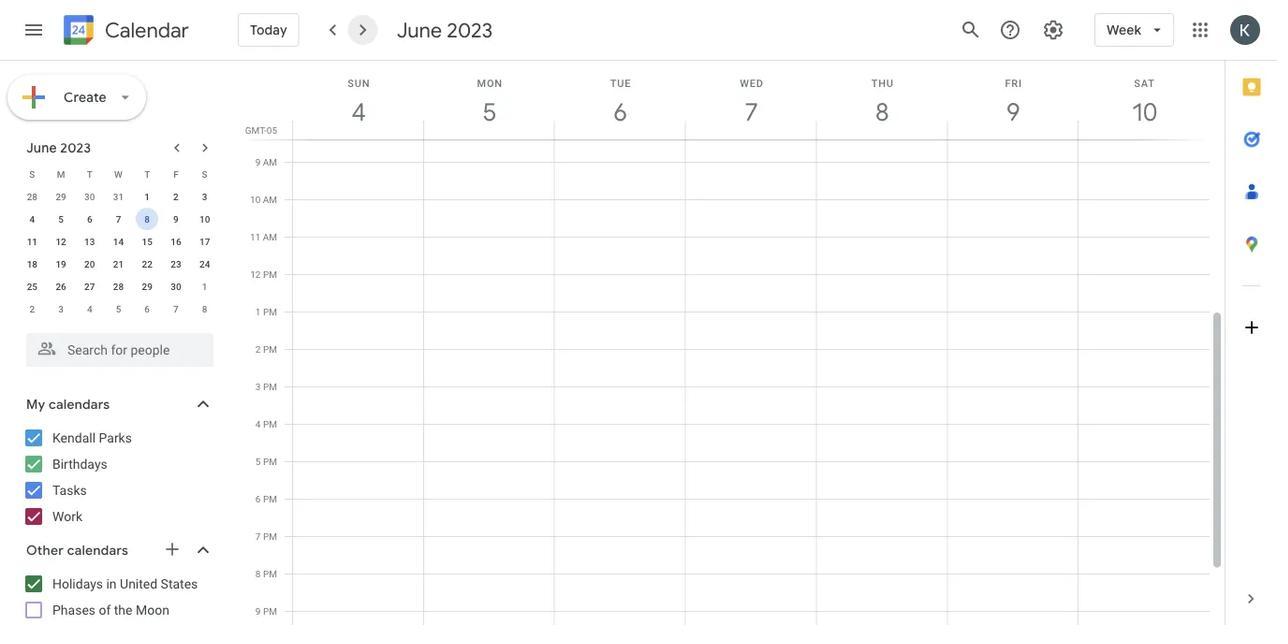 Task type: locate. For each thing, give the bounding box(es) containing it.
5 down 28 element
[[116, 304, 121, 315]]

30 inside 'element'
[[84, 191, 95, 202]]

0 vertical spatial 2023
[[447, 17, 493, 43]]

3 inside july 3 element
[[58, 304, 64, 315]]

24
[[199, 259, 210, 270]]

28
[[27, 191, 38, 202], [113, 281, 124, 292]]

12 pm
[[250, 269, 277, 280]]

18
[[27, 259, 38, 270]]

pm for 12 pm
[[263, 269, 277, 280]]

30 down 23
[[171, 281, 181, 292]]

1 horizontal spatial 2023
[[447, 17, 493, 43]]

3 am from the top
[[263, 231, 277, 243]]

5 inside mon 5
[[482, 97, 495, 127]]

0 vertical spatial 29
[[56, 191, 66, 202]]

grid containing 4
[[240, 61, 1225, 626]]

the
[[114, 603, 133, 618]]

f
[[173, 169, 179, 180]]

11 element
[[21, 230, 43, 253]]

0 horizontal spatial 2023
[[60, 140, 91, 156]]

28 down 21
[[113, 281, 124, 292]]

pm up 3 pm
[[263, 344, 277, 355]]

july 3 element
[[50, 298, 72, 320]]

15 element
[[136, 230, 159, 253]]

5 down may 29 element
[[58, 214, 64, 225]]

pm down 8 pm
[[263, 606, 277, 617]]

29 down 22
[[142, 281, 153, 292]]

11
[[250, 231, 261, 243], [27, 236, 38, 247]]

0 vertical spatial 10
[[1132, 97, 1156, 127]]

july 7 element
[[165, 298, 187, 320]]

4 down 27 element
[[87, 304, 92, 315]]

10
[[1132, 97, 1156, 127], [250, 194, 261, 205], [199, 214, 210, 225]]

1 row from the top
[[18, 163, 219, 185]]

5
[[482, 97, 495, 127], [58, 214, 64, 225], [116, 304, 121, 315], [256, 456, 261, 467]]

july 5 element
[[107, 298, 130, 320]]

3 for 3 pm
[[256, 381, 261, 393]]

1 vertical spatial june 2023
[[26, 140, 91, 156]]

pm down 4 pm
[[263, 456, 277, 467]]

0 horizontal spatial s
[[29, 169, 35, 180]]

row containing 28
[[18, 185, 219, 208]]

9 down fri
[[1007, 97, 1019, 127]]

30 right may 29 element
[[84, 191, 95, 202]]

30 for 30 element
[[171, 281, 181, 292]]

2 vertical spatial 2
[[256, 344, 261, 355]]

s right f on the left top
[[202, 169, 208, 180]]

7 pm from the top
[[263, 494, 277, 505]]

7 down 30 element
[[173, 304, 179, 315]]

june 2023
[[397, 17, 493, 43], [26, 140, 91, 156]]

2 horizontal spatial 3
[[256, 381, 261, 393]]

2 pm from the top
[[263, 306, 277, 318]]

m
[[57, 169, 65, 180]]

pm up 4 pm
[[263, 381, 277, 393]]

0 vertical spatial 1
[[145, 191, 150, 202]]

t
[[87, 169, 93, 180], [144, 169, 150, 180]]

2
[[173, 191, 179, 202], [30, 304, 35, 315], [256, 344, 261, 355]]

12 inside june 2023 grid
[[56, 236, 66, 247]]

8 down "7 pm"
[[256, 569, 261, 580]]

today
[[250, 22, 287, 38]]

calendar element
[[60, 11, 189, 52]]

4
[[351, 97, 364, 127], [30, 214, 35, 225], [87, 304, 92, 315], [256, 419, 261, 430]]

9 down 8 pm
[[256, 606, 261, 617]]

am up 12 pm in the top left of the page
[[263, 231, 277, 243]]

7 column header
[[685, 61, 817, 140]]

4 pm
[[256, 419, 277, 430]]

2 t from the left
[[144, 169, 150, 180]]

11 down 10 am
[[250, 231, 261, 243]]

21 element
[[107, 253, 130, 275]]

t up may 30 'element'
[[87, 169, 93, 180]]

0 vertical spatial 3
[[202, 191, 207, 202]]

1 horizontal spatial t
[[144, 169, 150, 180]]

mon
[[477, 77, 503, 89]]

phases
[[52, 603, 96, 618]]

10 column header
[[1078, 61, 1210, 140]]

pm for 9 pm
[[263, 606, 277, 617]]

12 element
[[50, 230, 72, 253]]

1 horizontal spatial june
[[397, 17, 442, 43]]

2 down f on the left top
[[173, 191, 179, 202]]

pm up 1 pm
[[263, 269, 277, 280]]

create button
[[7, 75, 146, 120]]

9 for 9 pm
[[256, 606, 261, 617]]

4 down sun
[[351, 97, 364, 127]]

1 vertical spatial 28
[[113, 281, 124, 292]]

pm up "7 pm"
[[263, 494, 277, 505]]

12 down 11 am
[[250, 269, 261, 280]]

fri
[[1006, 77, 1023, 89]]

pm for 8 pm
[[263, 569, 277, 580]]

26
[[56, 281, 66, 292]]

13 element
[[78, 230, 101, 253]]

10 pm from the top
[[263, 606, 277, 617]]

june up 4 column header
[[397, 17, 442, 43]]

28 left may 29 element
[[27, 191, 38, 202]]

2 up 3 pm
[[256, 344, 261, 355]]

june 2023 up m
[[26, 140, 91, 156]]

3 down 26 element
[[58, 304, 64, 315]]

fri 9
[[1006, 77, 1023, 127]]

3 for july 3 element
[[58, 304, 64, 315]]

6 up "7 pm"
[[256, 494, 261, 505]]

work
[[52, 509, 82, 525]]

0 vertical spatial 30
[[84, 191, 95, 202]]

gmt-
[[245, 125, 267, 136]]

1 vertical spatial 12
[[250, 269, 261, 280]]

1 horizontal spatial june 2023
[[397, 17, 493, 43]]

1
[[145, 191, 150, 202], [202, 281, 207, 292], [256, 306, 261, 318]]

1 vertical spatial 1
[[202, 281, 207, 292]]

3 pm from the top
[[263, 344, 277, 355]]

2 for july 2 element
[[30, 304, 35, 315]]

4 row from the top
[[18, 230, 219, 253]]

11 inside 'row group'
[[27, 236, 38, 247]]

united
[[120, 577, 158, 592]]

1 vertical spatial 2
[[30, 304, 35, 315]]

9 down gmt-
[[255, 156, 261, 168]]

9
[[1007, 97, 1019, 127], [255, 156, 261, 168], [173, 214, 179, 225], [256, 606, 261, 617]]

1 pm from the top
[[263, 269, 277, 280]]

2 down 25 element at the top left
[[30, 304, 35, 315]]

0 vertical spatial 28
[[27, 191, 38, 202]]

0 vertical spatial calendars
[[49, 397, 110, 413]]

6 pm
[[256, 494, 277, 505]]

5 down mon
[[482, 97, 495, 127]]

17
[[199, 236, 210, 247]]

calendars
[[49, 397, 110, 413], [67, 543, 128, 559]]

june 2023 up mon
[[397, 17, 493, 43]]

pm up the 9 pm
[[263, 569, 277, 580]]

calendars for other calendars
[[67, 543, 128, 559]]

28 element
[[107, 275, 130, 298]]

12 up 19
[[56, 236, 66, 247]]

gmt-05
[[245, 125, 277, 136]]

1 horizontal spatial 1
[[202, 281, 207, 292]]

0 vertical spatial 12
[[56, 236, 66, 247]]

pm up 5 pm
[[263, 419, 277, 430]]

calendars up in
[[67, 543, 128, 559]]

7 row from the top
[[18, 298, 219, 320]]

pm up 2 pm
[[263, 306, 277, 318]]

0 vertical spatial am
[[263, 156, 277, 168]]

1 vertical spatial 10
[[250, 194, 261, 205]]

tasks
[[52, 483, 87, 498]]

29
[[56, 191, 66, 202], [142, 281, 153, 292]]

6 row from the top
[[18, 275, 219, 298]]

1 vertical spatial 30
[[171, 281, 181, 292]]

my
[[26, 397, 45, 413]]

1 vertical spatial 3
[[58, 304, 64, 315]]

22 element
[[136, 253, 159, 275]]

1 horizontal spatial 10
[[250, 194, 261, 205]]

7
[[745, 97, 757, 127], [116, 214, 121, 225], [173, 304, 179, 315], [256, 531, 261, 542]]

16
[[171, 236, 181, 247]]

3 row from the top
[[18, 208, 219, 230]]

2 vertical spatial am
[[263, 231, 277, 243]]

8
[[876, 97, 888, 127], [145, 214, 150, 225], [202, 304, 207, 315], [256, 569, 261, 580]]

may 28 element
[[21, 185, 43, 208]]

2 vertical spatial 10
[[199, 214, 210, 225]]

0 horizontal spatial 12
[[56, 236, 66, 247]]

july 8 element
[[194, 298, 216, 320]]

2023 up mon
[[447, 17, 493, 43]]

0 horizontal spatial 10
[[199, 214, 210, 225]]

sun 4
[[348, 77, 370, 127]]

2 horizontal spatial 10
[[1132, 97, 1156, 127]]

10 up 11 am
[[250, 194, 261, 205]]

pm up 8 pm
[[263, 531, 277, 542]]

17 element
[[194, 230, 216, 253]]

10 am
[[250, 194, 277, 205]]

1 horizontal spatial s
[[202, 169, 208, 180]]

7 down wed
[[745, 97, 757, 127]]

wed
[[740, 77, 764, 89]]

calendars up kendall
[[49, 397, 110, 413]]

2 vertical spatial 3
[[256, 381, 261, 393]]

calendars for my calendars
[[49, 397, 110, 413]]

2 horizontal spatial 2
[[256, 344, 261, 355]]

10 inside column header
[[1132, 97, 1156, 127]]

2 row from the top
[[18, 185, 219, 208]]

4 pm from the top
[[263, 381, 277, 393]]

6
[[613, 97, 626, 127], [87, 214, 92, 225], [145, 304, 150, 315], [256, 494, 261, 505]]

23 element
[[165, 253, 187, 275]]

0 horizontal spatial 11
[[27, 236, 38, 247]]

11 for 11 am
[[250, 231, 261, 243]]

main drawer image
[[22, 19, 45, 41]]

26 element
[[50, 275, 72, 298]]

1 horizontal spatial 29
[[142, 281, 153, 292]]

9 up 16 element
[[173, 214, 179, 225]]

10 up 17
[[199, 214, 210, 225]]

grid
[[240, 61, 1225, 626]]

s up may 28 element
[[29, 169, 35, 180]]

0 horizontal spatial 3
[[58, 304, 64, 315]]

1 vertical spatial am
[[263, 194, 277, 205]]

13
[[84, 236, 95, 247]]

30
[[84, 191, 95, 202], [171, 281, 181, 292]]

0 horizontal spatial june
[[26, 140, 57, 156]]

1 up 8 cell
[[145, 191, 150, 202]]

am
[[263, 156, 277, 168], [263, 194, 277, 205], [263, 231, 277, 243]]

25
[[27, 281, 38, 292]]

9 am
[[255, 156, 277, 168]]

0 vertical spatial june 2023
[[397, 17, 493, 43]]

8 pm from the top
[[263, 531, 277, 542]]

2 horizontal spatial 1
[[256, 306, 261, 318]]

0 vertical spatial 2
[[173, 191, 179, 202]]

june 2023 grid
[[18, 163, 219, 320]]

0 vertical spatial june
[[397, 17, 442, 43]]

2 vertical spatial 1
[[256, 306, 261, 318]]

11 up 18
[[27, 236, 38, 247]]

kendall parks
[[52, 430, 132, 446]]

1 vertical spatial 29
[[142, 281, 153, 292]]

wed 7
[[740, 77, 764, 127]]

tue 6
[[611, 77, 632, 127]]

9 inside june 2023 grid
[[173, 214, 179, 225]]

0 horizontal spatial june 2023
[[26, 140, 91, 156]]

1 down 12 pm in the top left of the page
[[256, 306, 261, 318]]

9 pm
[[256, 606, 277, 617]]

may 29 element
[[50, 185, 72, 208]]

4 up 11 element
[[30, 214, 35, 225]]

2023 up m
[[60, 140, 91, 156]]

23
[[171, 259, 181, 270]]

29 for may 29 element
[[56, 191, 66, 202]]

holidays in united states
[[52, 577, 198, 592]]

t left f on the left top
[[144, 169, 150, 180]]

6 inside tue 6
[[613, 97, 626, 127]]

row
[[18, 163, 219, 185], [18, 185, 219, 208], [18, 208, 219, 230], [18, 230, 219, 253], [18, 253, 219, 275], [18, 275, 219, 298], [18, 298, 219, 320]]

pm for 4 pm
[[263, 419, 277, 430]]

1 horizontal spatial 11
[[250, 231, 261, 243]]

8 down thu
[[876, 97, 888, 127]]

am down 9 am
[[263, 194, 277, 205]]

settings menu image
[[1043, 19, 1065, 41]]

may 31 element
[[107, 185, 130, 208]]

3 up 10 element
[[202, 191, 207, 202]]

pm for 7 pm
[[263, 531, 277, 542]]

0 horizontal spatial 2
[[30, 304, 35, 315]]

1 vertical spatial calendars
[[67, 543, 128, 559]]

1 down 24 "element"
[[202, 281, 207, 292]]

pm
[[263, 269, 277, 280], [263, 306, 277, 318], [263, 344, 277, 355], [263, 381, 277, 393], [263, 419, 277, 430], [263, 456, 277, 467], [263, 494, 277, 505], [263, 531, 277, 542], [263, 569, 277, 580], [263, 606, 277, 617]]

0 horizontal spatial 28
[[27, 191, 38, 202]]

Search for people text field
[[37, 334, 202, 367]]

25 element
[[21, 275, 43, 298]]

1 horizontal spatial 12
[[250, 269, 261, 280]]

6 down tue
[[613, 97, 626, 127]]

row group
[[18, 185, 219, 320]]

16 element
[[165, 230, 187, 253]]

tab list
[[1226, 61, 1278, 573]]

10 inside 'row group'
[[199, 214, 210, 225]]

29 down m
[[56, 191, 66, 202]]

2 am from the top
[[263, 194, 277, 205]]

9 for 9 am
[[255, 156, 261, 168]]

1 horizontal spatial 30
[[171, 281, 181, 292]]

8 up '15' element at the top left of page
[[145, 214, 150, 225]]

1 am from the top
[[263, 156, 277, 168]]

1 horizontal spatial 28
[[113, 281, 124, 292]]

3 up 4 pm
[[256, 381, 261, 393]]

10 down the sat
[[1132, 97, 1156, 127]]

9 pm from the top
[[263, 569, 277, 580]]

1 for 1 pm
[[256, 306, 261, 318]]

july 2 element
[[21, 298, 43, 320]]

s
[[29, 169, 35, 180], [202, 169, 208, 180]]

pm for 3 pm
[[263, 381, 277, 393]]

am down 05 in the top left of the page
[[263, 156, 277, 168]]

0 horizontal spatial 30
[[84, 191, 95, 202]]

3
[[202, 191, 207, 202], [58, 304, 64, 315], [256, 381, 261, 393]]

0 horizontal spatial t
[[87, 169, 93, 180]]

8 inside thu 8
[[876, 97, 888, 127]]

11 inside grid
[[250, 231, 261, 243]]

0 horizontal spatial 29
[[56, 191, 66, 202]]

None search field
[[0, 326, 232, 367]]

6 pm from the top
[[263, 456, 277, 467]]

5 pm from the top
[[263, 419, 277, 430]]

5 row from the top
[[18, 253, 219, 275]]

june up m
[[26, 140, 57, 156]]

thu
[[872, 77, 894, 89]]



Task type: vqa. For each thing, say whether or not it's contained in the screenshot.


Task type: describe. For each thing, give the bounding box(es) containing it.
8 pm
[[256, 569, 277, 580]]

9 inside 'fri 9'
[[1007, 97, 1019, 127]]

1 vertical spatial june
[[26, 140, 57, 156]]

5 down 4 pm
[[256, 456, 261, 467]]

of
[[99, 603, 111, 618]]

pm for 1 pm
[[263, 306, 277, 318]]

kendall
[[52, 430, 96, 446]]

12 for 12 pm
[[250, 269, 261, 280]]

calendar
[[105, 17, 189, 44]]

today button
[[238, 7, 300, 52]]

29 for 29 element
[[142, 281, 153, 292]]

sat 10
[[1132, 77, 1156, 127]]

7 down may 31 "element"
[[116, 214, 121, 225]]

mon 5
[[477, 77, 503, 127]]

8 down the july 1 element
[[202, 304, 207, 315]]

may 30 element
[[78, 185, 101, 208]]

1 s from the left
[[29, 169, 35, 180]]

in
[[106, 577, 117, 592]]

calendar heading
[[101, 17, 189, 44]]

1 vertical spatial 2023
[[60, 140, 91, 156]]

6 down may 30 'element'
[[87, 214, 92, 225]]

tue
[[611, 77, 632, 89]]

7 pm
[[256, 531, 277, 542]]

10 for 10 element
[[199, 214, 210, 225]]

4 link
[[337, 91, 380, 134]]

row containing 4
[[18, 208, 219, 230]]

row containing 18
[[18, 253, 219, 275]]

9 column header
[[947, 61, 1079, 140]]

july 1 element
[[194, 275, 216, 298]]

parks
[[99, 430, 132, 446]]

1 pm
[[256, 306, 277, 318]]

22
[[142, 259, 153, 270]]

phases of the moon
[[52, 603, 169, 618]]

30 element
[[165, 275, 187, 298]]

sat
[[1135, 77, 1156, 89]]

6 column header
[[554, 61, 686, 140]]

31
[[113, 191, 124, 202]]

28 for 28 element
[[113, 281, 124, 292]]

1 for the july 1 element
[[202, 281, 207, 292]]

2 pm
[[256, 344, 277, 355]]

8 inside cell
[[145, 214, 150, 225]]

8 link
[[861, 91, 904, 134]]

row containing s
[[18, 163, 219, 185]]

6 down 29 element
[[145, 304, 150, 315]]

11 for 11
[[27, 236, 38, 247]]

row containing 11
[[18, 230, 219, 253]]

28 for may 28 element
[[27, 191, 38, 202]]

july 4 element
[[78, 298, 101, 320]]

other calendars list
[[4, 570, 232, 626]]

7 inside wed 7
[[745, 97, 757, 127]]

8 cell
[[133, 208, 162, 230]]

add other calendars image
[[163, 541, 182, 559]]

2 for 2 pm
[[256, 344, 261, 355]]

30 for may 30 'element'
[[84, 191, 95, 202]]

moon
[[136, 603, 169, 618]]

july 6 element
[[136, 298, 159, 320]]

24 element
[[194, 253, 216, 275]]

other calendars button
[[4, 536, 232, 566]]

am for 9 am
[[263, 156, 277, 168]]

thu 8
[[872, 77, 894, 127]]

1 horizontal spatial 3
[[202, 191, 207, 202]]

1 t from the left
[[87, 169, 93, 180]]

9 for 9
[[173, 214, 179, 225]]

other
[[26, 543, 64, 559]]

20
[[84, 259, 95, 270]]

14
[[113, 236, 124, 247]]

am for 11 am
[[263, 231, 277, 243]]

5 pm
[[256, 456, 277, 467]]

pm for 2 pm
[[263, 344, 277, 355]]

19 element
[[50, 253, 72, 275]]

birthdays
[[52, 457, 107, 472]]

10 for 10 am
[[250, 194, 261, 205]]

05
[[267, 125, 277, 136]]

14 element
[[107, 230, 130, 253]]

4 inside sun 4
[[351, 97, 364, 127]]

row containing 2
[[18, 298, 219, 320]]

7 down 6 pm
[[256, 531, 261, 542]]

my calendars button
[[4, 390, 232, 420]]

12 for 12
[[56, 236, 66, 247]]

29 element
[[136, 275, 159, 298]]

5 column header
[[423, 61, 555, 140]]

7 link
[[730, 91, 773, 134]]

10 link
[[1123, 91, 1166, 134]]

pm for 6 pm
[[263, 494, 277, 505]]

my calendars list
[[4, 423, 232, 532]]

am for 10 am
[[263, 194, 277, 205]]

9 link
[[992, 91, 1035, 134]]

21
[[113, 259, 124, 270]]

2 s from the left
[[202, 169, 208, 180]]

row containing 25
[[18, 275, 219, 298]]

8 column header
[[816, 61, 948, 140]]

11 am
[[250, 231, 277, 243]]

5 link
[[468, 91, 511, 134]]

holidays
[[52, 577, 103, 592]]

w
[[114, 169, 123, 180]]

week button
[[1095, 7, 1175, 52]]

4 column header
[[292, 61, 424, 140]]

6 link
[[599, 91, 642, 134]]

row group containing 28
[[18, 185, 219, 320]]

pm for 5 pm
[[263, 456, 277, 467]]

3 pm
[[256, 381, 277, 393]]

1 horizontal spatial 2
[[173, 191, 179, 202]]

27
[[84, 281, 95, 292]]

4 up 5 pm
[[256, 419, 261, 430]]

15
[[142, 236, 153, 247]]

sun
[[348, 77, 370, 89]]

27 element
[[78, 275, 101, 298]]

my calendars
[[26, 397, 110, 413]]

19
[[56, 259, 66, 270]]

other calendars
[[26, 543, 128, 559]]

week
[[1107, 22, 1142, 38]]

18 element
[[21, 253, 43, 275]]

10 element
[[194, 208, 216, 230]]

0 horizontal spatial 1
[[145, 191, 150, 202]]

states
[[161, 577, 198, 592]]

create
[[64, 89, 107, 105]]

20 element
[[78, 253, 101, 275]]



